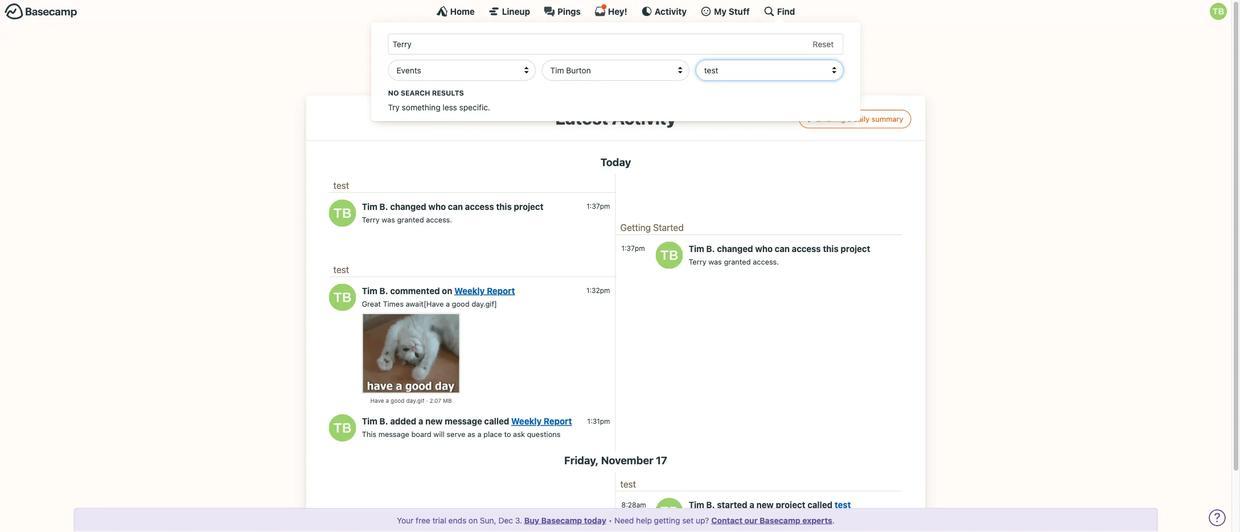 Task type: locate. For each thing, give the bounding box(es) containing it.
started
[[717, 500, 748, 510]]

test
[[333, 180, 349, 191], [333, 265, 349, 275], [620, 479, 636, 490], [835, 500, 851, 510]]

1:37pm down getting
[[622, 245, 645, 253]]

1 vertical spatial weekly
[[511, 417, 542, 427]]

added
[[607, 69, 634, 80], [390, 417, 416, 427]]

report up the questions
[[544, 417, 572, 427]]

1 vertical spatial tim burton image
[[329, 284, 356, 311]]

0 vertical spatial weekly report link
[[454, 286, 515, 296]]

weekly up ask
[[511, 417, 542, 427]]

0 vertical spatial access
[[465, 202, 494, 212]]

lineup
[[502, 6, 530, 16]]

0 vertical spatial added
[[607, 69, 634, 80]]

0 vertical spatial this
[[496, 202, 512, 212]]

up?
[[696, 516, 709, 525]]

0 horizontal spatial good
[[391, 398, 405, 404]]

1 vertical spatial added
[[390, 417, 416, 427]]

2 horizontal spatial project
[[841, 244, 870, 254]]

1 horizontal spatial message
[[445, 417, 482, 427]]

on left sun, in the bottom of the page
[[469, 516, 478, 525]]

tim burton image for test's 1:37pm element
[[329, 200, 356, 227]]

great
[[362, 300, 381, 308]]

0 horizontal spatial report
[[487, 286, 515, 296]]

dec
[[499, 516, 513, 525]]

1 vertical spatial weekly report link
[[511, 417, 572, 427]]

a for great times await[have a good day.gif]
[[446, 300, 450, 308]]

tim for tim b. added a new message called
[[362, 417, 377, 427]]

0 vertical spatial on
[[442, 286, 452, 296]]

0 vertical spatial terry was granted access.
[[362, 215, 452, 224]]

1 vertical spatial this
[[823, 244, 839, 254]]

dos
[[590, 69, 605, 80]]

0 horizontal spatial granted
[[397, 215, 424, 224]]

0 vertical spatial 1:37pm element
[[587, 203, 610, 210]]

access.
[[426, 215, 452, 224], [753, 257, 779, 266]]

activity down &
[[612, 107, 676, 129]]

1 vertical spatial activity
[[612, 107, 676, 129]]

terry was granted access.
[[362, 215, 452, 224], [689, 257, 779, 266]]

0 horizontal spatial access.
[[426, 215, 452, 224]]

buy
[[524, 516, 539, 525]]

1 horizontal spatial who
[[755, 244, 773, 254]]

basecamp down tim b. started a new project called test
[[760, 516, 801, 525]]

1:32pm
[[587, 287, 610, 295]]

1 horizontal spatial access.
[[753, 257, 779, 266]]

can for test
[[448, 202, 463, 212]]

1 horizontal spatial new
[[757, 500, 774, 510]]

0 horizontal spatial new
[[425, 417, 443, 427]]

1 horizontal spatial project
[[776, 500, 806, 510]]

no
[[388, 89, 399, 97]]

0 horizontal spatial was
[[382, 215, 395, 224]]

1 vertical spatial project
[[841, 244, 870, 254]]

1 horizontal spatial changed
[[717, 244, 753, 254]]

none reset field inside main element
[[807, 37, 840, 52]]

will
[[434, 430, 445, 439]]

access for test
[[465, 202, 494, 212]]

day.gif
[[406, 398, 424, 404]]

1 vertical spatial report
[[544, 417, 572, 427]]

Search for… search field
[[388, 34, 844, 55]]

basecamp right 'buy'
[[541, 516, 582, 525]]

0 vertical spatial 1:37pm
[[587, 203, 610, 210]]

1 horizontal spatial can
[[775, 244, 790, 254]]

0 vertical spatial new
[[425, 417, 443, 427]]

tim burton image for 8:28am element
[[656, 498, 683, 525]]

was for test
[[382, 215, 395, 224]]

dates
[[776, 69, 799, 80]]

0 vertical spatial access.
[[426, 215, 452, 224]]

a down 'tim b. commented on weekly report'
[[446, 300, 450, 308]]

0 horizontal spatial who
[[428, 202, 446, 212]]

1 vertical spatial 1:37pm
[[622, 245, 645, 253]]

tim b. added a new message called weekly report
[[362, 417, 572, 427]]

main element
[[0, 0, 1232, 121]]

1 horizontal spatial on
[[469, 516, 478, 525]]

1 vertical spatial access
[[792, 244, 821, 254]]

1:37pm element
[[587, 203, 610, 210], [622, 245, 645, 253]]

was
[[382, 215, 395, 224], [709, 257, 722, 266]]

0 vertical spatial can
[[448, 202, 463, 212]]

1:37pm
[[587, 203, 610, 210], [622, 245, 645, 253]]

project
[[514, 202, 544, 212], [841, 244, 870, 254], [776, 500, 806, 510]]

0 vertical spatial granted
[[397, 215, 424, 224]]

terry
[[362, 215, 380, 224], [689, 257, 707, 266]]

1 horizontal spatial terry was granted access.
[[689, 257, 779, 266]]

a for tim b. started a new project called test
[[750, 500, 755, 510]]

a right as
[[477, 430, 482, 439]]

1 vertical spatial tim b. changed who can access this project
[[689, 244, 870, 254]]

results
[[432, 89, 464, 97]]

0 horizontal spatial tim burton image
[[329, 284, 356, 311]]

1 horizontal spatial added
[[607, 69, 634, 80]]

good left day.gif]
[[452, 300, 470, 308]]

None reset field
[[807, 37, 840, 52]]

pings button
[[544, 6, 581, 17]]

1 vertical spatial called
[[808, 500, 833, 510]]

new
[[425, 417, 443, 427], [757, 500, 774, 510]]

&
[[636, 69, 642, 80]]

1:37pm element down today
[[587, 203, 610, 210]]

1 vertical spatial 1:37pm element
[[622, 245, 645, 253]]

added left &
[[607, 69, 634, 80]]

weekly report link up day.gif]
[[454, 286, 515, 296]]

0 vertical spatial changed
[[390, 202, 426, 212]]

.
[[832, 516, 835, 525]]

have a good day.gif 2.07 mb
[[370, 398, 452, 404]]

ends
[[449, 516, 466, 525]]

a up board
[[419, 417, 423, 427]]

this for test
[[496, 202, 512, 212]]

added down have a good day.gif 2.07 mb
[[390, 417, 416, 427]]

activity left my
[[655, 6, 687, 16]]

0 horizontal spatial tim b. changed who can access this project
[[362, 202, 544, 212]]

2 vertical spatial project
[[776, 500, 806, 510]]

on
[[442, 286, 452, 296], [469, 516, 478, 525]]

0 horizontal spatial 1:37pm element
[[587, 203, 610, 210]]

1 vertical spatial can
[[775, 244, 790, 254]]

1:32pm element
[[587, 287, 610, 295]]

new up will
[[425, 417, 443, 427]]

0 horizontal spatial added
[[390, 417, 416, 427]]

0 horizontal spatial terry was granted access.
[[362, 215, 452, 224]]

0 vertical spatial who
[[428, 202, 446, 212]]

0 horizontal spatial called
[[484, 417, 509, 427]]

terry was granted access. for test
[[362, 215, 452, 224]]

getting started link
[[620, 222, 684, 233]]

tim b. changed who can access this project for getting started
[[689, 244, 870, 254]]

today
[[584, 516, 606, 525]]

today
[[601, 156, 631, 168]]

1 horizontal spatial this
[[823, 244, 839, 254]]

tim b. changed who can access this project
[[362, 202, 544, 212], [689, 244, 870, 254]]

mb
[[443, 398, 452, 404]]

0 vertical spatial activity
[[655, 6, 687, 16]]

tim burton image
[[1210, 3, 1227, 20], [329, 284, 356, 311]]

activity
[[655, 6, 687, 16], [612, 107, 676, 129]]

access for getting started
[[792, 244, 821, 254]]

1 vertical spatial who
[[755, 244, 773, 254]]

0 vertical spatial was
[[382, 215, 395, 224]]

tim burton image
[[329, 200, 356, 227], [656, 242, 683, 269], [329, 414, 356, 442], [656, 498, 683, 525]]

0 horizontal spatial project
[[514, 202, 544, 212]]

1 horizontal spatial 1:37pm element
[[622, 245, 645, 253]]

17
[[656, 454, 667, 467]]

1 horizontal spatial granted
[[724, 257, 751, 266]]

1 horizontal spatial basecamp
[[760, 516, 801, 525]]

1 vertical spatial changed
[[717, 244, 753, 254]]

0 vertical spatial terry
[[362, 215, 380, 224]]

called
[[484, 417, 509, 427], [808, 500, 833, 510]]

1 horizontal spatial tim b. changed who can access this project
[[689, 244, 870, 254]]

0 horizontal spatial message
[[379, 430, 409, 439]]

weekly report link up the questions
[[511, 417, 572, 427]]

can
[[448, 202, 463, 212], [775, 244, 790, 254]]

•
[[609, 516, 612, 525]]

0 horizontal spatial 1:37pm
[[587, 203, 610, 210]]

1 vertical spatial new
[[757, 500, 774, 510]]

1 horizontal spatial report
[[544, 417, 572, 427]]

1 horizontal spatial 1:37pm
[[622, 245, 645, 253]]

was for getting started
[[709, 257, 722, 266]]

changed
[[390, 202, 426, 212], [717, 244, 753, 254]]

0 horizontal spatial basecamp
[[541, 516, 582, 525]]

who for test
[[428, 202, 446, 212]]

0 horizontal spatial access
[[465, 202, 494, 212]]

1:37pm element down getting
[[622, 245, 645, 253]]

1 horizontal spatial access
[[792, 244, 821, 254]]

8:28am
[[622, 501, 646, 509]]

1 vertical spatial message
[[379, 430, 409, 439]]

need
[[614, 516, 634, 525]]

this message board will serve as a place to ask questions
[[362, 430, 561, 439]]

good left "day.gif"
[[391, 398, 405, 404]]

1 vertical spatial access.
[[753, 257, 779, 266]]

report
[[487, 286, 515, 296], [544, 417, 572, 427]]

tim
[[362, 202, 377, 212], [689, 244, 704, 254], [362, 286, 377, 296], [362, 417, 377, 427], [689, 500, 704, 510]]

free
[[416, 516, 430, 525]]

tim b. commented on weekly report
[[362, 286, 515, 296]]

1 horizontal spatial terry
[[689, 257, 707, 266]]

a for tim b. added a new message called weekly report
[[419, 417, 423, 427]]

someone's
[[450, 69, 496, 80]]

weekly up day.gif]
[[454, 286, 485, 296]]

schedule image
[[711, 67, 727, 83]]

1:37pm element for test
[[587, 203, 610, 210]]

set
[[682, 516, 694, 525]]

access
[[465, 202, 494, 212], [792, 244, 821, 254]]

0 horizontal spatial on
[[442, 286, 452, 296]]

1 horizontal spatial called
[[808, 500, 833, 510]]

can for getting started
[[775, 244, 790, 254]]

called up experts
[[808, 500, 833, 510]]

report up day.gif]
[[487, 286, 515, 296]]

1 horizontal spatial tim burton image
[[1210, 3, 1227, 20]]

basecamp
[[541, 516, 582, 525], [760, 516, 801, 525]]

0 horizontal spatial changed
[[390, 202, 426, 212]]

test link
[[333, 180, 349, 191], [333, 265, 349, 275], [620, 479, 636, 490], [835, 500, 851, 510]]

message right this
[[379, 430, 409, 439]]

0 horizontal spatial this
[[496, 202, 512, 212]]

1:37pm down today
[[587, 203, 610, 210]]

try
[[388, 102, 400, 112]]

called up place
[[484, 417, 509, 427]]

1 vertical spatial terry
[[689, 257, 707, 266]]

1 vertical spatial terry was granted access.
[[689, 257, 779, 266]]

0 horizontal spatial terry
[[362, 215, 380, 224]]

0 vertical spatial called
[[484, 417, 509, 427]]

new up contact our basecamp experts link
[[757, 500, 774, 510]]

board
[[411, 430, 431, 439]]

b.
[[380, 202, 388, 212], [706, 244, 715, 254], [380, 286, 388, 296], [380, 417, 388, 427], [706, 500, 715, 510]]

0 vertical spatial project
[[514, 202, 544, 212]]

upcoming dates link
[[705, 62, 807, 87]]

a up 'our'
[[750, 500, 755, 510]]

switch accounts image
[[5, 3, 77, 21]]

on up great times await[have a good day.gif]
[[442, 286, 452, 296]]

1 horizontal spatial was
[[709, 257, 722, 266]]

1 vertical spatial granted
[[724, 257, 751, 266]]

0 horizontal spatial can
[[448, 202, 463, 212]]

0 horizontal spatial weekly
[[454, 286, 485, 296]]

home link
[[437, 6, 475, 17]]

1 vertical spatial was
[[709, 257, 722, 266]]

1 horizontal spatial good
[[452, 300, 470, 308]]

weekly report link
[[454, 286, 515, 296], [511, 417, 572, 427]]

1:37pm element for getting started
[[622, 245, 645, 253]]

this
[[362, 430, 376, 439]]

message up the this message board will serve as a place to ask questions
[[445, 417, 482, 427]]

who
[[428, 202, 446, 212], [755, 244, 773, 254]]

0 vertical spatial tim b. changed who can access this project
[[362, 202, 544, 212]]



Task type: describe. For each thing, give the bounding box(es) containing it.
upcoming
[[731, 69, 773, 80]]

getting started
[[620, 222, 684, 233]]

assignment image
[[556, 39, 572, 55]]

added for a
[[390, 417, 416, 427]]

tim b. changed who can access this project for test
[[362, 202, 544, 212]]

ask
[[513, 430, 525, 439]]

0 vertical spatial tim burton image
[[1210, 3, 1227, 20]]

activity link
[[641, 6, 687, 17]]

times
[[383, 300, 404, 308]]

new for message
[[425, 417, 443, 427]]

someone's activity link
[[425, 62, 542, 87]]

latest
[[555, 107, 608, 129]]

this for getting started
[[823, 244, 839, 254]]

serve
[[447, 430, 466, 439]]

contact
[[711, 516, 743, 525]]

to-dos added & completed
[[576, 69, 689, 80]]

1 basecamp from the left
[[541, 516, 582, 525]]

getting
[[654, 516, 680, 525]]

new for project
[[757, 500, 774, 510]]

0 vertical spatial good
[[452, 300, 470, 308]]

latest activity
[[555, 107, 676, 129]]

friday,
[[564, 454, 599, 467]]

called for project
[[808, 500, 833, 510]]

granted for test
[[397, 215, 424, 224]]

specific.
[[459, 102, 490, 112]]

someone's activity
[[450, 69, 528, 80]]

lineup link
[[488, 6, 530, 17]]

8:28am element
[[622, 501, 646, 509]]

home
[[450, 6, 475, 16]]

0 vertical spatial message
[[445, 417, 482, 427]]

0 vertical spatial report
[[487, 286, 515, 296]]

sun,
[[480, 516, 496, 525]]

todo image
[[556, 67, 572, 83]]

changed for getting started
[[717, 244, 753, 254]]

tim for tim b. commented on
[[362, 286, 377, 296]]

1:31pm element
[[587, 417, 610, 425]]

my
[[714, 6, 727, 16]]

completed
[[645, 69, 689, 80]]

project for test
[[514, 202, 544, 212]]

to
[[504, 430, 511, 439]]

a right have at the bottom
[[386, 398, 389, 404]]

access. for test
[[426, 215, 452, 224]]

terry for test
[[362, 215, 380, 224]]

trial
[[433, 516, 446, 525]]

reports image
[[711, 39, 727, 55]]

1 vertical spatial on
[[469, 516, 478, 525]]

1:37pm for test
[[587, 203, 610, 210]]

something
[[402, 102, 441, 112]]

1:31pm
[[587, 417, 610, 425]]

less
[[443, 102, 457, 112]]

who for getting started
[[755, 244, 773, 254]]

project for getting started
[[841, 244, 870, 254]]

have
[[370, 398, 384, 404]]

friday, november 17
[[564, 454, 667, 467]]

tim burton image for the 1:31pm element
[[329, 414, 356, 442]]

weekly report link for tim b. commented on
[[454, 286, 515, 296]]

stuff
[[729, 6, 750, 16]]

started
[[653, 222, 684, 233]]

terry was granted access. for getting started
[[689, 257, 779, 266]]

terry for getting started
[[689, 257, 707, 266]]

my stuff button
[[701, 6, 750, 17]]

try something less specific. alert
[[388, 88, 844, 113]]

search
[[401, 89, 430, 97]]

1:37pm for getting started
[[622, 245, 645, 253]]

to-
[[576, 69, 590, 80]]

commented
[[390, 286, 440, 296]]

as
[[468, 430, 475, 439]]

upcoming dates
[[731, 69, 799, 80]]

tim for tim b. started a new project called
[[689, 500, 704, 510]]

3.
[[515, 516, 522, 525]]

find
[[777, 6, 795, 16]]

1 vertical spatial good
[[391, 398, 405, 404]]

help
[[636, 516, 652, 525]]

contact our basecamp experts link
[[711, 516, 832, 525]]

our
[[745, 516, 758, 525]]

b. for tim b. commented on
[[380, 286, 388, 296]]

b. for tim b. started a new project called
[[706, 500, 715, 510]]

2.07
[[430, 398, 441, 404]]

tim burton image for getting started 1:37pm element
[[656, 242, 683, 269]]

hey!
[[608, 6, 627, 16]]

questions
[[527, 430, 561, 439]]

activity report image
[[430, 39, 446, 55]]

your
[[397, 516, 414, 525]]

find button
[[764, 6, 795, 17]]

pings
[[558, 6, 581, 16]]

no search results try something less specific.
[[388, 89, 490, 112]]

great times await[have a good day.gif]
[[362, 300, 497, 308]]

my stuff
[[714, 6, 750, 16]]

place
[[484, 430, 502, 439]]

0 vertical spatial weekly
[[454, 286, 485, 296]]

weekly report link for tim b. added a new message called
[[511, 417, 572, 427]]

to-dos added & completed link
[[550, 62, 697, 87]]

tim b. started a new project called test
[[689, 500, 851, 510]]

added for &
[[607, 69, 634, 80]]

access. for getting started
[[753, 257, 779, 266]]

buy basecamp today link
[[524, 516, 606, 525]]

activity inside main element
[[655, 6, 687, 16]]

called for message
[[484, 417, 509, 427]]

experts
[[803, 516, 832, 525]]

november
[[601, 454, 654, 467]]

day.gif]
[[472, 300, 497, 308]]

your free trial ends on sun, dec  3. buy basecamp today • need help getting set up? contact our basecamp experts .
[[397, 516, 835, 525]]

hey! button
[[594, 4, 627, 17]]

person report image
[[430, 67, 446, 83]]

granted for getting started
[[724, 257, 751, 266]]

2 basecamp from the left
[[760, 516, 801, 525]]

await[have
[[406, 300, 444, 308]]

zoom have a good day.gif image
[[363, 314, 459, 393]]

changed for test
[[390, 202, 426, 212]]

1 horizontal spatial weekly
[[511, 417, 542, 427]]

b. for tim b. added a new message called
[[380, 417, 388, 427]]

getting
[[620, 222, 651, 233]]

activity
[[498, 69, 528, 80]]



Task type: vqa. For each thing, say whether or not it's contained in the screenshot.
Pick a category (optional) button on the top of page
no



